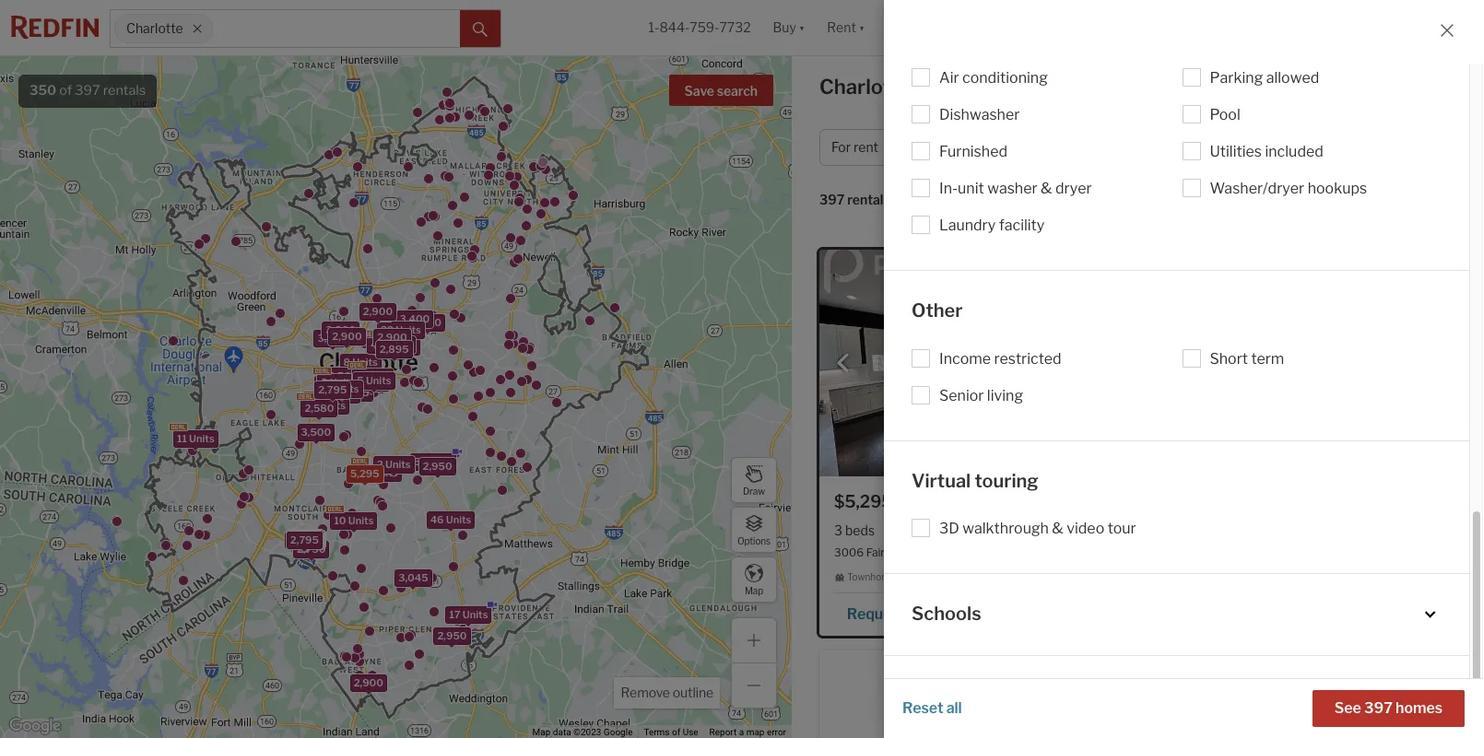 Task type: vqa. For each thing, say whether or not it's contained in the screenshot.
397 to the top
yes



Task type: locate. For each thing, give the bounding box(es) containing it.
air
[[940, 69, 959, 87]]

0 vertical spatial 3,000
[[325, 323, 356, 336]]

2,845
[[291, 533, 320, 546], [290, 533, 319, 546]]

0 vertical spatial price
[[933, 140, 965, 155]]

1 horizontal spatial 2 units
[[377, 459, 410, 472]]

6 units
[[322, 388, 356, 401]]

rentals down for rent button
[[848, 192, 890, 208]]

charlotte for charlotte
[[126, 21, 183, 36]]

3,100 inside map region
[[291, 532, 319, 545]]

walk
[[912, 685, 957, 707]]

(980)
[[1315, 606, 1355, 623]]

1 charlotte, from the left
[[952, 546, 1003, 560]]

of right 350
[[59, 82, 72, 99]]

(980) 217-2303 link
[[1298, 597, 1438, 629]]

draw
[[743, 485, 765, 497]]

0 vertical spatial of
[[59, 82, 72, 99]]

0 vertical spatial 397
[[75, 82, 100, 99]]

1 horizontal spatial of
[[672, 728, 681, 738]]

2 horizontal spatial 397
[[1365, 700, 1393, 717]]

1 horizontal spatial 3
[[355, 371, 362, 384]]

1 vertical spatial tour
[[920, 606, 949, 623]]

12 units down 22 units
[[378, 340, 416, 353]]

unit
[[958, 180, 985, 197]]

397 right the see
[[1365, 700, 1393, 717]]

3 up 3,399
[[321, 376, 327, 389]]

pool
[[1210, 106, 1241, 124]]

3,100 for 3,100 sq ft
[[952, 523, 986, 538]]

0 horizontal spatial nc
[[1006, 546, 1022, 560]]

map left data
[[533, 728, 551, 738]]

2,900
[[363, 305, 392, 318], [332, 330, 362, 343], [377, 331, 407, 344], [353, 677, 383, 690]]

3 left beds
[[834, 523, 843, 538]]

0 horizontal spatial of
[[59, 82, 72, 99]]

charlotte,
[[952, 546, 1003, 560], [1365, 546, 1416, 560]]

1 vertical spatial a
[[739, 728, 744, 738]]

2,950
[[377, 331, 407, 344], [422, 460, 452, 473], [437, 630, 467, 643]]

apartment, condo, townhome
[[1019, 140, 1206, 155]]

397 right 350
[[75, 82, 100, 99]]

0 horizontal spatial map
[[533, 728, 551, 738]]

townhome left /
[[1139, 140, 1206, 155]]

/
[[1218, 140, 1223, 155]]

save search button
[[669, 75, 774, 106]]

2
[[1187, 262, 1192, 273], [325, 382, 331, 395], [377, 459, 383, 472]]

0 horizontal spatial 397
[[75, 82, 100, 99]]

844-
[[660, 20, 690, 35]]

data
[[553, 728, 571, 738]]

3
[[355, 371, 362, 384], [321, 376, 327, 389], [834, 523, 843, 538]]

hookups
[[1308, 180, 1368, 197]]

3,399
[[307, 398, 336, 411]]

3,500 down 8 units
[[356, 376, 386, 389]]

living
[[987, 387, 1024, 404]]

sort
[[913, 192, 940, 208]]

0 vertical spatial townhome
[[1139, 140, 1206, 155]]

map button
[[731, 557, 777, 603]]

remove 1+ bd / 1.5+ ba image
[[1278, 142, 1289, 153]]

facility
[[999, 217, 1045, 234]]

3,000
[[325, 323, 356, 336], [288, 534, 319, 547]]

1 horizontal spatial map
[[745, 585, 764, 596]]

1 nc from the left
[[1006, 546, 1022, 560]]

nc up 2303
[[1419, 546, 1435, 560]]

2 vertical spatial 397
[[1365, 700, 1393, 717]]

photo of 4401 barclay downs dr, charlotte, nc 28209 image
[[1145, 250, 1453, 477]]

new 2 hrs ago
[[1162, 262, 1236, 273]]

a inside button
[[909, 606, 917, 623]]

1 vertical spatial 2
[[325, 382, 331, 395]]

of left use
[[672, 728, 681, 738]]

ft
[[1006, 523, 1016, 538]]

1 horizontal spatial charlotte,
[[1365, 546, 1416, 560]]

0 vertical spatial 2
[[1187, 262, 1192, 273]]

& left "video"
[[1052, 520, 1064, 538]]

price up in-
[[933, 140, 965, 155]]

28209
[[1024, 546, 1060, 560], [1437, 546, 1473, 560]]

0 horizontal spatial 2
[[325, 382, 331, 395]]

photo of 3006 fairview villa ct, charlotte, nc 28209 image
[[820, 250, 1128, 477]]

conditioning
[[963, 69, 1048, 87]]

350 of 397 rentals
[[30, 82, 146, 99]]

map down options
[[745, 585, 764, 596]]

2 horizontal spatial 3
[[834, 523, 843, 538]]

price for price (high to low)
[[946, 192, 978, 208]]

map inside button
[[745, 585, 764, 596]]

12 up 10 units
[[359, 467, 370, 480]]

tour right "video"
[[1108, 520, 1137, 538]]

1 horizontal spatial charlotte
[[820, 75, 912, 99]]

apartment
[[1173, 572, 1220, 583]]

0 vertical spatial 12 units
[[378, 340, 416, 353]]

0 vertical spatial tour
[[1108, 520, 1137, 538]]

2 horizontal spatial 2
[[1187, 262, 1192, 273]]

dryer
[[1056, 180, 1092, 197]]

nc down ft
[[1006, 546, 1022, 560]]

rentals right 350
[[103, 82, 146, 99]]

(980) 217-2303
[[1315, 606, 1428, 623]]

0 vertical spatial charlotte
[[126, 21, 183, 36]]

3,500 down 2,580
[[301, 426, 331, 439]]

townhome down fairview
[[848, 572, 895, 583]]

3.5 baths
[[885, 523, 941, 538]]

397
[[75, 82, 100, 99], [820, 192, 845, 208], [1365, 700, 1393, 717]]

&
[[1041, 180, 1053, 197], [1052, 520, 1064, 538]]

1 vertical spatial of
[[672, 728, 681, 738]]

2 charlotte, from the left
[[1365, 546, 1416, 560]]

photo of 309 e morehead st, charlotte, nc 28202 image
[[1145, 651, 1453, 739]]

1-
[[649, 20, 660, 35]]

charlotte
[[126, 21, 183, 36], [820, 75, 912, 99]]

3 down 8 units
[[355, 371, 362, 384]]

1+
[[1183, 140, 1197, 155]]

12 down the 22
[[378, 340, 389, 353]]

0 vertical spatial 12
[[378, 340, 389, 353]]

2 28209 from the left
[[1437, 546, 1473, 560]]

map region
[[0, 0, 818, 739]]

photos button
[[1336, 195, 1411, 224]]

3,500
[[328, 370, 358, 383], [356, 376, 386, 389], [301, 426, 331, 439]]

schools
[[912, 603, 982, 625]]

1 horizontal spatial nc
[[1419, 546, 1435, 560]]

income restricted
[[940, 350, 1062, 367]]

charlotte, right dr,
[[1365, 546, 1416, 560]]

60
[[317, 378, 331, 391]]

| 4401 barclay downs dr, charlotte, nc 28209
[[1236, 546, 1473, 560]]

397 down for
[[820, 192, 845, 208]]

& left the dryer
[[1041, 180, 1053, 197]]

price button
[[922, 129, 1000, 166]]

submit search image
[[473, 22, 488, 37]]

0 horizontal spatial 12
[[359, 467, 370, 480]]

43
[[370, 339, 384, 352]]

0 vertical spatial a
[[909, 606, 917, 623]]

1 vertical spatial 3,000
[[288, 534, 319, 547]]

price for price
[[933, 140, 965, 155]]

utilities included
[[1210, 143, 1324, 160]]

1 vertical spatial 2,795
[[290, 534, 318, 547]]

condo,
[[1093, 140, 1136, 155]]

units
[[395, 324, 421, 336], [386, 339, 411, 352], [391, 340, 416, 353], [352, 356, 377, 369], [364, 371, 389, 384], [366, 375, 391, 388], [329, 376, 355, 389], [333, 378, 359, 391], [333, 382, 359, 395], [331, 388, 356, 401], [320, 399, 345, 412], [189, 432, 214, 445], [427, 455, 453, 468], [385, 459, 410, 472], [372, 467, 397, 480], [446, 513, 471, 526], [348, 515, 373, 527], [462, 609, 488, 622]]

0 horizontal spatial charlotte
[[126, 21, 183, 36]]

1 horizontal spatial 3,100
[[952, 523, 986, 538]]

washer/dryer
[[1210, 180, 1305, 197]]

3 units
[[355, 371, 389, 384], [321, 376, 355, 389]]

3,500 down 8
[[328, 370, 358, 383]]

0 vertical spatial 2 units
[[325, 382, 359, 395]]

1 vertical spatial map
[[533, 728, 551, 738]]

0 vertical spatial map
[[745, 585, 764, 596]]

0 horizontal spatial tour
[[920, 606, 949, 623]]

12 units left 61
[[359, 467, 397, 480]]

1 vertical spatial rentals
[[848, 192, 890, 208]]

1 horizontal spatial 397
[[820, 192, 845, 208]]

map for map
[[745, 585, 764, 596]]

1 horizontal spatial tour
[[1108, 520, 1137, 538]]

350
[[30, 82, 56, 99]]

short
[[1210, 350, 1248, 367]]

a right request at the bottom
[[909, 606, 917, 623]]

rentals
[[916, 75, 990, 99]]

1 horizontal spatial townhome
[[1139, 140, 1206, 155]]

$5,295
[[834, 492, 893, 512]]

1 horizontal spatial a
[[909, 606, 917, 623]]

1 horizontal spatial 28209
[[1437, 546, 1473, 560]]

charlotte up the rent
[[820, 75, 912, 99]]

villa
[[911, 546, 933, 560]]

restricted
[[994, 350, 1062, 367]]

1 vertical spatial 397
[[820, 192, 845, 208]]

1 horizontal spatial 2
[[377, 459, 383, 472]]

deal
[[1258, 262, 1284, 273]]

0 horizontal spatial 2 units
[[325, 382, 359, 395]]

tour inside button
[[920, 606, 949, 623]]

2,795
[[318, 384, 347, 397], [290, 534, 318, 547]]

17
[[449, 609, 460, 622]]

townhome inside "button"
[[1139, 140, 1206, 155]]

0 horizontal spatial 28209
[[1024, 546, 1060, 560]]

price (high to low) button
[[943, 191, 1070, 209]]

0 horizontal spatial charlotte,
[[952, 546, 1003, 560]]

2 left 61
[[377, 459, 383, 472]]

a left map
[[739, 728, 744, 738]]

virtual touring
[[912, 470, 1039, 492]]

ct,
[[936, 546, 950, 560]]

charlotte left remove charlotte image on the left top
[[126, 21, 183, 36]]

1 vertical spatial 2,950
[[422, 460, 452, 473]]

price
[[933, 140, 965, 155], [946, 192, 978, 208]]

1 vertical spatial charlotte
[[820, 75, 912, 99]]

1 vertical spatial price
[[946, 192, 978, 208]]

0 horizontal spatial a
[[739, 728, 744, 738]]

draw button
[[731, 457, 777, 503]]

nc
[[1006, 546, 1022, 560], [1419, 546, 1435, 560]]

1 horizontal spatial rentals
[[848, 192, 890, 208]]

tour right request at the bottom
[[920, 606, 949, 623]]

price right :
[[946, 192, 978, 208]]

0 horizontal spatial townhome
[[848, 572, 895, 583]]

0 vertical spatial rentals
[[103, 82, 146, 99]]

2 left hrs
[[1187, 262, 1192, 273]]

2 up 9 units
[[325, 382, 331, 395]]

1 vertical spatial 12 units
[[359, 467, 397, 480]]

11 units
[[177, 432, 214, 445]]

0 horizontal spatial 3,100
[[291, 532, 319, 545]]

0 horizontal spatial 3,000
[[288, 534, 319, 547]]

dishwasher
[[940, 106, 1020, 124]]

charlotte, down 3,100 sq ft
[[952, 546, 1003, 560]]

map
[[745, 585, 764, 596], [533, 728, 551, 738]]



Task type: describe. For each thing, give the bounding box(es) containing it.
11
[[177, 432, 187, 445]]

map for map data ©2023 google
[[533, 728, 551, 738]]

1 horizontal spatial 3 units
[[355, 371, 389, 384]]

air conditioning
[[940, 69, 1048, 87]]

3,750
[[412, 317, 441, 329]]

0 vertical spatial 2,795
[[318, 384, 347, 397]]

1 vertical spatial &
[[1052, 520, 1064, 538]]

0 horizontal spatial rentals
[[103, 82, 146, 99]]

terms
[[644, 728, 670, 738]]

senior living
[[940, 387, 1024, 404]]

61
[[413, 455, 425, 468]]

3,200
[[317, 332, 347, 345]]

all
[[947, 700, 962, 717]]

43 units
[[370, 339, 411, 352]]

ba
[[1254, 140, 1269, 155]]

(high
[[981, 192, 1011, 208]]

washer/dryer hookups
[[1210, 180, 1368, 197]]

3,045
[[398, 572, 428, 585]]

score®
[[960, 685, 1022, 707]]

46
[[430, 513, 444, 526]]

a for map
[[739, 728, 744, 738]]

see
[[1335, 700, 1362, 717]]

10
[[334, 515, 346, 527]]

laundry facility
[[940, 217, 1045, 234]]

22
[[380, 324, 393, 336]]

walkthrough
[[963, 520, 1049, 538]]

2 nc from the left
[[1419, 546, 1435, 560]]

utilities
[[1210, 143, 1262, 160]]

5 units
[[357, 375, 391, 388]]

reset
[[903, 700, 944, 717]]

for rent button
[[820, 129, 914, 166]]

17 units
[[449, 609, 488, 622]]

1.5+
[[1226, 140, 1251, 155]]

0 vertical spatial 2,950
[[377, 331, 407, 344]]

google image
[[5, 715, 65, 739]]

2,895
[[379, 343, 408, 355]]

3,100 for 3,100
[[291, 532, 319, 545]]

term
[[1252, 350, 1285, 367]]

3d
[[940, 520, 960, 538]]

1 vertical spatial townhome
[[848, 572, 895, 583]]

fairview
[[866, 546, 909, 560]]

charlotte for charlotte rentals
[[820, 75, 912, 99]]

46 units
[[430, 513, 471, 526]]

of for terms
[[672, 728, 681, 738]]

homes
[[1396, 700, 1443, 717]]

income
[[940, 350, 991, 367]]

ago
[[1216, 262, 1236, 273]]

video
[[1067, 520, 1105, 538]]

report a map error
[[710, 728, 787, 738]]

9 units
[[311, 399, 345, 412]]

0 vertical spatial &
[[1041, 180, 1053, 197]]

touring
[[975, 470, 1039, 492]]

allowed
[[1267, 69, 1320, 87]]

0 horizontal spatial 3
[[321, 376, 327, 389]]

9
[[311, 399, 318, 412]]

all filters image
[[1322, 140, 1337, 155]]

apartment,
[[1019, 140, 1090, 155]]

error
[[767, 728, 787, 738]]

remove
[[621, 685, 670, 701]]

short term
[[1210, 350, 1285, 367]]

map data ©2023 google
[[533, 728, 633, 738]]

in-unit washer & dryer
[[940, 180, 1092, 197]]

2303
[[1389, 606, 1428, 623]]

reset all button
[[903, 691, 962, 728]]

downs
[[1311, 546, 1347, 560]]

use
[[683, 728, 699, 738]]

397 inside button
[[1365, 700, 1393, 717]]

1 horizontal spatial 12
[[378, 340, 389, 353]]

barclay
[[1270, 546, 1309, 560]]

0 horizontal spatial 3 units
[[321, 376, 355, 389]]

3d walkthrough & video tour
[[940, 520, 1137, 538]]

1+ bd / 1.5+ ba button
[[1171, 129, 1303, 166]]

10 units
[[334, 515, 373, 527]]

previous button image
[[834, 354, 853, 373]]

3006
[[834, 546, 864, 560]]

2 vertical spatial 2,950
[[437, 630, 467, 643]]

60 units
[[317, 378, 359, 391]]

price (high to low)
[[946, 192, 1055, 208]]

2 vertical spatial 2
[[377, 459, 383, 472]]

other
[[912, 300, 963, 322]]

3.5
[[885, 523, 905, 538]]

1 vertical spatial 12
[[359, 467, 370, 480]]

hrs
[[1194, 262, 1214, 273]]

8 units
[[343, 356, 377, 369]]

|
[[1236, 546, 1239, 560]]

dr,
[[1349, 546, 1363, 560]]

terms of use link
[[644, 728, 699, 738]]

parking
[[1210, 69, 1263, 87]]

2,750
[[296, 543, 325, 556]]

1 horizontal spatial 3,000
[[325, 323, 356, 336]]

baths
[[907, 523, 941, 538]]

1 28209 from the left
[[1024, 546, 1060, 560]]

to
[[1014, 192, 1027, 208]]

of for 350
[[59, 82, 72, 99]]

reset all
[[903, 700, 962, 717]]

map
[[747, 728, 765, 738]]

:
[[940, 192, 943, 208]]

low)
[[1030, 192, 1055, 208]]

furnished
[[940, 143, 1008, 160]]

remove charlotte image
[[192, 23, 203, 34]]

rent
[[854, 140, 879, 155]]

options button
[[731, 507, 777, 553]]

charlotte rentals
[[820, 75, 990, 99]]

in-
[[940, 180, 958, 197]]

1 vertical spatial 2 units
[[377, 459, 410, 472]]

remove outline button
[[615, 678, 720, 709]]

2,580
[[304, 402, 334, 415]]

walk score® link
[[912, 684, 1442, 709]]

sort :
[[913, 192, 943, 208]]

a for tour
[[909, 606, 917, 623]]

request a tour
[[847, 606, 949, 623]]



